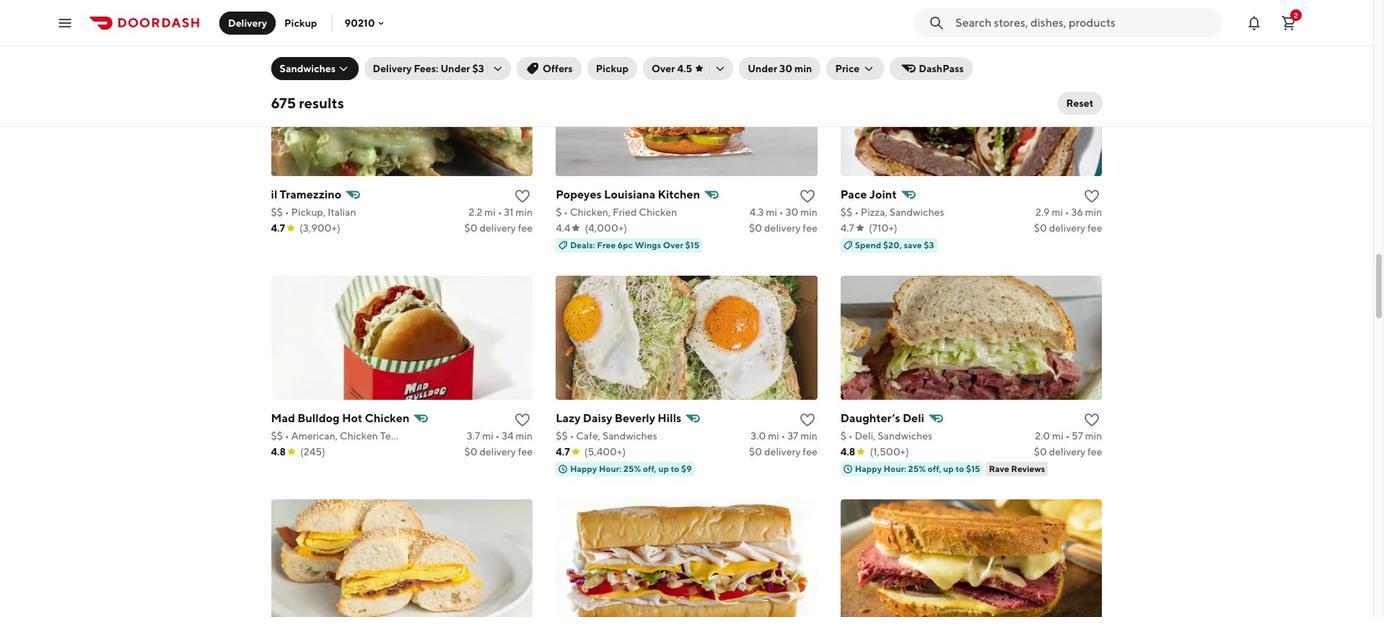 Task type: locate. For each thing, give the bounding box(es) containing it.
mi right the 4.3
[[766, 206, 778, 218]]

spend left $30,
[[855, 16, 882, 26]]

min for mad bulldog hot chicken
[[516, 430, 533, 442]]

1 vertical spatial 30
[[786, 206, 799, 218]]

$​0 down 3.0
[[749, 446, 763, 458]]

$​0 delivery fee
[[465, 222, 533, 234], [749, 222, 818, 234], [1034, 222, 1103, 234], [465, 446, 533, 458], [749, 446, 818, 458], [1034, 446, 1103, 458]]

$​0 delivery fee down 2.9 mi • 36 min
[[1034, 222, 1103, 234]]

mi
[[485, 206, 496, 218], [766, 206, 778, 218], [1052, 206, 1064, 218], [482, 430, 494, 442], [768, 430, 780, 442], [1053, 430, 1064, 442]]

$​0 down 2.0
[[1034, 446, 1048, 458]]

1 horizontal spatial $15
[[967, 463, 981, 474]]

1 horizontal spatial pickup
[[596, 63, 629, 74]]

up
[[348, 14, 359, 25], [659, 463, 669, 474], [944, 463, 954, 474]]

spend for spend $20, save $3
[[855, 239, 882, 250]]

$​0 for lazy daisy beverly hills
[[749, 446, 763, 458]]

$​0 delivery fee for mad bulldog hot chicken
[[465, 446, 533, 458]]

beverly
[[615, 411, 656, 425]]

25%
[[624, 463, 641, 474], [909, 463, 926, 474]]

0 vertical spatial spend
[[855, 16, 882, 26]]

to for happy hour: 25% off, up to $15
[[956, 463, 965, 474]]

italian
[[328, 206, 356, 218]]

1 spend from the top
[[855, 16, 882, 26]]

1 vertical spatial chicken
[[365, 411, 410, 425]]

min inside button
[[795, 63, 813, 74]]

up right '20%'
[[348, 14, 359, 25]]

sandwiches up 675 results
[[280, 63, 336, 74]]

1 horizontal spatial delivery
[[373, 63, 412, 74]]

save
[[904, 16, 923, 26], [904, 239, 923, 250]]

• left 31
[[498, 206, 502, 218]]

click to add this store to your saved list image
[[799, 187, 816, 205], [1084, 187, 1101, 205], [1084, 411, 1101, 429]]

sandwiches for pace joint
[[890, 206, 945, 218]]

wings
[[635, 239, 662, 250]]

delivery fees: under $3
[[373, 63, 484, 74]]

to left $9
[[671, 463, 680, 474]]

$3
[[473, 63, 484, 74], [924, 239, 935, 250]]

$ for popeyes
[[556, 206, 562, 218]]

4.8 down mad
[[271, 446, 286, 458]]

$$ down mad
[[271, 430, 283, 442]]

pickup right offers
[[596, 63, 629, 74]]

1 horizontal spatial $5
[[924, 16, 935, 26]]

off, right '20%'
[[333, 14, 346, 25]]

delivery for popeyes louisiana kitchen
[[765, 222, 801, 234]]

pickup up sandwiches button
[[285, 17, 317, 29]]

to
[[361, 14, 369, 25], [671, 463, 680, 474], [956, 463, 965, 474]]

reviews
[[1012, 463, 1046, 474]]

hour: down (5,400+)
[[599, 463, 622, 474]]

over
[[652, 63, 675, 74], [663, 239, 684, 250]]

rave reviews
[[989, 463, 1046, 474]]

click to add this store to your saved list image up 3.7 mi • 34 min
[[514, 411, 532, 429]]

$​0 down 3.7 at the left bottom
[[465, 446, 478, 458]]

25% down (1,500+)
[[909, 463, 926, 474]]

min right 57
[[1086, 430, 1103, 442]]

mi right 3.7 at the left bottom
[[482, 430, 494, 442]]

click to add this store to your saved list image
[[514, 187, 532, 205], [514, 411, 532, 429], [799, 411, 816, 429]]

0 horizontal spatial 4.7
[[271, 222, 285, 234]]

fee for popeyes louisiana kitchen
[[803, 222, 818, 234]]

delivery down 2.2 mi • 31 min
[[480, 222, 516, 234]]

$3 right fees:
[[473, 63, 484, 74]]

fee for il tramezzino
[[518, 222, 533, 234]]

0 horizontal spatial 4.8
[[271, 446, 286, 458]]

1 horizontal spatial $3
[[924, 239, 935, 250]]

pickup button right offers
[[587, 57, 638, 80]]

2 4.8 from the left
[[841, 446, 856, 458]]

fee down 3.0 mi • 37 min
[[803, 446, 818, 458]]

(1,500+)
[[870, 446, 910, 458]]

$$ for lazy
[[556, 430, 568, 442]]

0 horizontal spatial delivery
[[228, 17, 267, 29]]

hour:
[[599, 463, 622, 474], [884, 463, 907, 474]]

2.9 mi • 36 min
[[1036, 206, 1103, 218]]

under inside under 30 min button
[[748, 63, 778, 74]]

off,
[[333, 14, 346, 25], [643, 463, 657, 474], [928, 463, 942, 474]]

fee for daughter's deli
[[1088, 446, 1103, 458]]

open menu image
[[56, 14, 74, 31]]

pickup
[[285, 17, 317, 29], [596, 63, 629, 74]]

1 vertical spatial $
[[841, 430, 847, 442]]

fee down 2.0 mi • 57 min in the bottom right of the page
[[1088, 446, 1103, 458]]

delivery down 2.9 mi • 36 min
[[1050, 222, 1086, 234]]

• left pizza,
[[855, 206, 859, 218]]

1 25% from the left
[[624, 463, 641, 474]]

30
[[780, 63, 793, 74], [786, 206, 799, 218]]

1 happy from the left
[[571, 463, 597, 474]]

1 horizontal spatial happy
[[855, 463, 882, 474]]

0 vertical spatial over
[[652, 63, 675, 74]]

4.8 for mad bulldog hot chicken
[[271, 446, 286, 458]]

4.7
[[271, 222, 285, 234], [841, 222, 855, 234], [556, 446, 570, 458]]

to left rave
[[956, 463, 965, 474]]

1 horizontal spatial hour:
[[884, 463, 907, 474]]

off, for happy hour: 25% off, up to $9
[[643, 463, 657, 474]]

delivery for pace joint
[[1050, 222, 1086, 234]]

wallet-
[[944, 16, 975, 26]]

save right '$20,'
[[904, 239, 923, 250]]

2 under from the left
[[748, 63, 778, 74]]

deals: left the free
[[571, 239, 596, 250]]

3.7 mi • 34 min
[[467, 430, 533, 442]]

25% down (5,400+)
[[624, 463, 641, 474]]

1 vertical spatial pickup button
[[587, 57, 638, 80]]

$ left deli,
[[841, 430, 847, 442]]

1 vertical spatial save
[[904, 239, 923, 250]]

90210
[[345, 17, 375, 29]]

$3 for delivery fees: under $3
[[473, 63, 484, 74]]

0 horizontal spatial happy
[[571, 463, 597, 474]]

6pc
[[618, 239, 633, 250]]

fried
[[613, 206, 637, 218]]

mi right 2.0
[[1053, 430, 1064, 442]]

25% for $15
[[909, 463, 926, 474]]

min left price in the right of the page
[[795, 63, 813, 74]]

2 25% from the left
[[909, 463, 926, 474]]

3.0 mi • 37 min
[[751, 430, 818, 442]]

min for il tramezzino
[[516, 206, 533, 218]]

fee down 2.2 mi • 31 min
[[518, 222, 533, 234]]

$$ down pace
[[841, 206, 853, 218]]

675 results
[[271, 95, 344, 111]]

1 horizontal spatial 4.7
[[556, 446, 570, 458]]

delivery for mad bulldog hot chicken
[[480, 446, 516, 458]]

deli
[[903, 411, 925, 425]]

2 horizontal spatial off,
[[928, 463, 942, 474]]

pickup,
[[291, 206, 326, 218]]

delivery inside button
[[228, 17, 267, 29]]

1 hour: from the left
[[599, 463, 622, 474]]

2 horizontal spatial 4.7
[[841, 222, 855, 234]]

0 horizontal spatial pickup
[[285, 17, 317, 29]]

min
[[795, 63, 813, 74], [516, 206, 533, 218], [801, 206, 818, 218], [1086, 206, 1103, 218], [516, 430, 533, 442], [801, 430, 818, 442], [1086, 430, 1103, 442]]

spend
[[855, 16, 882, 26], [855, 239, 882, 250]]

mi for pace joint
[[1052, 206, 1064, 218]]

2 vertical spatial chicken
[[340, 430, 378, 442]]

2 horizontal spatial to
[[956, 463, 965, 474]]

1 horizontal spatial off,
[[643, 463, 657, 474]]

$$ down lazy
[[556, 430, 568, 442]]

deals:
[[286, 14, 311, 25], [571, 239, 596, 250]]

save for $5
[[904, 16, 923, 26]]

fee down 3.7 mi • 34 min
[[518, 446, 533, 458]]

chicken
[[639, 206, 677, 218], [365, 411, 410, 425], [340, 430, 378, 442]]

spend for spend $30, save $5
[[855, 16, 882, 26]]

1 horizontal spatial deals:
[[571, 239, 596, 250]]

25% for $9
[[624, 463, 641, 474]]

$​0
[[465, 222, 478, 234], [749, 222, 763, 234], [1034, 222, 1048, 234], [465, 446, 478, 458], [749, 446, 763, 458], [1034, 446, 1048, 458]]

chicken down kitchen
[[639, 206, 677, 218]]

$​0 for popeyes louisiana kitchen
[[749, 222, 763, 234]]

off, down $ • deli, sandwiches
[[928, 463, 942, 474]]

4.3
[[750, 206, 764, 218]]

price
[[836, 63, 860, 74]]

lazy daisy beverly hills
[[556, 411, 682, 425]]

happy down (1,500+)
[[855, 463, 882, 474]]

off, left $9
[[643, 463, 657, 474]]

0 horizontal spatial up
[[348, 14, 359, 25]]

click to add this store to your saved list image up 4.3 mi • 30 min
[[799, 187, 816, 205]]

•
[[285, 206, 289, 218], [498, 206, 502, 218], [564, 206, 568, 218], [780, 206, 784, 218], [855, 206, 859, 218], [1066, 206, 1070, 218], [285, 430, 289, 442], [496, 430, 500, 442], [570, 430, 574, 442], [782, 430, 786, 442], [849, 430, 853, 442], [1066, 430, 1070, 442]]

0 horizontal spatial 25%
[[624, 463, 641, 474]]

2 save from the top
[[904, 239, 923, 250]]

$​0 delivery fee down 3.7 mi • 34 min
[[465, 446, 533, 458]]

• left 37
[[782, 430, 786, 442]]

$5 left wallet-
[[924, 16, 935, 26]]

deals: left '20%'
[[286, 14, 311, 25]]

$5 right '20%'
[[371, 14, 382, 25]]

2.2
[[469, 206, 483, 218]]

louisiana
[[604, 187, 656, 201]]

delivery for daughter's deli
[[1050, 446, 1086, 458]]

0 vertical spatial delivery
[[228, 17, 267, 29]]

0 vertical spatial $3
[[473, 63, 484, 74]]

1 vertical spatial spend
[[855, 239, 882, 250]]

happy
[[571, 463, 597, 474], [855, 463, 882, 474]]

1 horizontal spatial 25%
[[909, 463, 926, 474]]

happy for happy hour: 25% off, up to $9
[[571, 463, 597, 474]]

happy hour: 25% off, up to $15
[[855, 463, 981, 474]]

$​0 delivery fee down 4.3 mi • 30 min
[[749, 222, 818, 234]]

over right wings
[[663, 239, 684, 250]]

chicken for $$ • american, chicken tenders
[[340, 430, 378, 442]]

$$ • american, chicken tenders
[[271, 430, 417, 442]]

min right 31
[[516, 206, 533, 218]]

1 vertical spatial deals:
[[571, 239, 596, 250]]

chicken down hot
[[340, 430, 378, 442]]

4.8 for daughter's deli
[[841, 446, 856, 458]]

1 horizontal spatial to
[[671, 463, 680, 474]]

popeyes louisiana kitchen
[[556, 187, 700, 201]]

mi for lazy daisy beverly hills
[[768, 430, 780, 442]]

0 horizontal spatial $3
[[473, 63, 484, 74]]

2 happy from the left
[[855, 463, 882, 474]]

tramezzino
[[280, 187, 342, 201]]

$​0 delivery fee down 3.0 mi • 37 min
[[749, 446, 818, 458]]

0 horizontal spatial deals:
[[286, 14, 311, 25]]

0 horizontal spatial to
[[361, 14, 369, 25]]

min right 36
[[1086, 206, 1103, 218]]

4.7 down il
[[271, 222, 285, 234]]

0 horizontal spatial $15
[[686, 239, 700, 250]]

$ up 4.4
[[556, 206, 562, 218]]

delivery
[[228, 17, 267, 29], [373, 63, 412, 74]]

0 horizontal spatial under
[[441, 63, 470, 74]]

min right 34
[[516, 430, 533, 442]]

$$ • pickup, italian
[[271, 206, 356, 218]]

2.2 mi • 31 min
[[469, 206, 533, 218]]

1 horizontal spatial up
[[659, 463, 669, 474]]

0 vertical spatial deals:
[[286, 14, 311, 25]]

1 horizontal spatial under
[[748, 63, 778, 74]]

min for daughter's deli
[[1086, 430, 1103, 442]]

off, for happy hour: 25% off, up to $15
[[928, 463, 942, 474]]

mi for mad bulldog hot chicken
[[482, 430, 494, 442]]

delivery for delivery fees: under $3
[[373, 63, 412, 74]]

1 vertical spatial pickup
[[596, 63, 629, 74]]

0 vertical spatial save
[[904, 16, 923, 26]]

$$ down il
[[271, 206, 283, 218]]

fee down 2.9 mi • 36 min
[[1088, 222, 1103, 234]]

click to add this store to your saved list image up 2.9 mi • 36 min
[[1084, 187, 1101, 205]]

2 hour: from the left
[[884, 463, 907, 474]]

$15 right wings
[[686, 239, 700, 250]]

31
[[504, 206, 514, 218]]

click to add this store to your saved list image up 3.0 mi • 37 min
[[799, 411, 816, 429]]

save right $30,
[[904, 16, 923, 26]]

1 vertical spatial $3
[[924, 239, 935, 250]]

sandwiches down the deli
[[878, 430, 933, 442]]

sandwiches down beverly
[[603, 430, 658, 442]]

$​0 down 2.9
[[1034, 222, 1048, 234]]

• down mad
[[285, 430, 289, 442]]

click to add this store to your saved list image up 2.2 mi • 31 min
[[514, 187, 532, 205]]

$3 for spend $20, save $3
[[924, 239, 935, 250]]

sandwiches up (710+)
[[890, 206, 945, 218]]

$​0 for il tramezzino
[[465, 222, 478, 234]]

delivery down 3.7 mi • 34 min
[[480, 446, 516, 458]]

1 horizontal spatial 4.8
[[841, 446, 856, 458]]

sandwiches for daughter's deli
[[878, 430, 933, 442]]

pickup button
[[276, 11, 326, 34], [587, 57, 638, 80]]

click to add this store to your saved list image for daughter's deli
[[1084, 411, 1101, 429]]

fee down 4.3 mi • 30 min
[[803, 222, 818, 234]]

0 vertical spatial $15
[[686, 239, 700, 250]]

mi right 3.0
[[768, 430, 780, 442]]

up left $9
[[659, 463, 669, 474]]

0 vertical spatial $
[[556, 206, 562, 218]]

over left '4.5'
[[652, 63, 675, 74]]

delivery down 4.3 mi • 30 min
[[765, 222, 801, 234]]

$​0 delivery fee down 2.2 mi • 31 min
[[465, 222, 533, 234]]

over 4.5
[[652, 63, 693, 74]]

$ • chicken, fried chicken
[[556, 206, 677, 218]]

$$ for mad
[[271, 430, 283, 442]]

$​0 down the 4.3
[[749, 222, 763, 234]]

2.9
[[1036, 206, 1050, 218]]

2 horizontal spatial up
[[944, 463, 954, 474]]

to for happy hour: 25% off, up to $9
[[671, 463, 680, 474]]

0 horizontal spatial hour:
[[599, 463, 622, 474]]

to right '20%'
[[361, 14, 369, 25]]

fee for mad bulldog hot chicken
[[518, 446, 533, 458]]

friendly
[[975, 16, 1009, 26]]

1 4.8 from the left
[[271, 446, 286, 458]]

2 spend from the top
[[855, 239, 882, 250]]

0 horizontal spatial $
[[556, 206, 562, 218]]

joint
[[870, 187, 897, 201]]

sandwiches button
[[271, 57, 358, 80]]

1 under from the left
[[441, 63, 470, 74]]

30 left price in the right of the page
[[780, 63, 793, 74]]

spend down (710+)
[[855, 239, 882, 250]]

0 horizontal spatial pickup button
[[276, 11, 326, 34]]

mi right 2.2
[[485, 206, 496, 218]]

$ • deli, sandwiches
[[841, 430, 933, 442]]

delivery down 3.0 mi • 37 min
[[765, 446, 801, 458]]

pace joint
[[841, 187, 897, 201]]

1 horizontal spatial $
[[841, 430, 847, 442]]

min right the 4.3
[[801, 206, 818, 218]]

mi right 2.9
[[1052, 206, 1064, 218]]

1 vertical spatial delivery
[[373, 63, 412, 74]]

$​0 delivery fee down 2.0 mi • 57 min in the bottom right of the page
[[1034, 446, 1103, 458]]

0 vertical spatial 30
[[780, 63, 793, 74]]

chicken up 'tenders'
[[365, 411, 410, 425]]

$​0 delivery fee for il tramezzino
[[465, 222, 533, 234]]

$20,
[[884, 239, 902, 250]]

$$
[[271, 206, 283, 218], [841, 206, 853, 218], [271, 430, 283, 442], [556, 430, 568, 442]]

happy down (5,400+)
[[571, 463, 597, 474]]

popeyes
[[556, 187, 602, 201]]

delivery for delivery
[[228, 17, 267, 29]]

$ for daughter's
[[841, 430, 847, 442]]

delivery
[[480, 222, 516, 234], [765, 222, 801, 234], [1050, 222, 1086, 234], [480, 446, 516, 458], [765, 446, 801, 458], [1050, 446, 1086, 458]]

click to add this store to your saved list image for pace joint
[[1084, 187, 1101, 205]]

up left rave
[[944, 463, 954, 474]]

1 save from the top
[[904, 16, 923, 26]]

pace
[[841, 187, 867, 201]]

pickup button up sandwiches button
[[276, 11, 326, 34]]

$​0 down 2.2
[[465, 222, 478, 234]]

30 right the 4.3
[[786, 206, 799, 218]]

click to add this store to your saved list image up 2.0 mi • 57 min in the bottom right of the page
[[1084, 411, 1101, 429]]

$​0 delivery fee for lazy daisy beverly hills
[[749, 446, 818, 458]]



Task type: vqa. For each thing, say whether or not it's contained in the screenshot.


Task type: describe. For each thing, give the bounding box(es) containing it.
deals: 20% off, up to $5
[[286, 14, 382, 25]]

37
[[788, 430, 799, 442]]

0 horizontal spatial $5
[[371, 14, 382, 25]]

2 button
[[1275, 8, 1304, 37]]

(5,400+)
[[585, 446, 626, 458]]

4.5
[[678, 63, 693, 74]]

il tramezzino
[[271, 187, 342, 201]]

sandwiches inside button
[[280, 63, 336, 74]]

mi for daughter's deli
[[1053, 430, 1064, 442]]

tenders
[[380, 430, 417, 442]]

deals: 20% off, up to $5 link
[[271, 0, 533, 27]]

$9
[[682, 463, 692, 474]]

$$ • cafe, sandwiches
[[556, 430, 658, 442]]

$$ • pizza, sandwiches
[[841, 206, 945, 218]]

min for pace joint
[[1086, 206, 1103, 218]]

2
[[1295, 10, 1299, 19]]

daughter's
[[841, 411, 901, 425]]

3.7
[[467, 430, 480, 442]]

over 4.5 button
[[643, 57, 734, 80]]

36
[[1072, 206, 1084, 218]]

free
[[597, 239, 616, 250]]

reset button
[[1058, 92, 1103, 115]]

2.0
[[1036, 430, 1051, 442]]

sandwiches for lazy daisy beverly hills
[[603, 430, 658, 442]]

daughter's deli
[[841, 411, 925, 425]]

• right the 4.3
[[780, 206, 784, 218]]

wallet-friendly
[[944, 16, 1009, 26]]

deals: free 6pc wings over $15
[[571, 239, 700, 250]]

4.7 for lazy
[[556, 446, 570, 458]]

• up 4.4
[[564, 206, 568, 218]]

cafe,
[[576, 430, 601, 442]]

delivery for lazy daisy beverly hills
[[765, 446, 801, 458]]

chicken for mad bulldog hot chicken
[[365, 411, 410, 425]]

$30,
[[884, 16, 902, 26]]

20%
[[312, 14, 331, 25]]

click to add this store to your saved list image for lazy daisy beverly hills
[[799, 411, 816, 429]]

reset
[[1067, 97, 1094, 109]]

up for happy hour: 25% off, up to $9
[[659, 463, 669, 474]]

daisy
[[583, 411, 613, 425]]

deals: for deals: 20% off, up to $5
[[286, 14, 311, 25]]

$​0 delivery fee for daughter's deli
[[1034, 446, 1103, 458]]

offers
[[543, 63, 573, 74]]

4.7 for pace
[[841, 222, 855, 234]]

$$ for pace
[[841, 206, 853, 218]]

$​0 for daughter's deli
[[1034, 446, 1048, 458]]

• left 57
[[1066, 430, 1070, 442]]

rave
[[989, 463, 1010, 474]]

• left 36
[[1066, 206, 1070, 218]]

dashpass
[[919, 63, 964, 74]]

• left the pickup,
[[285, 206, 289, 218]]

(4,000+)
[[585, 222, 627, 234]]

4.3 mi • 30 min
[[750, 206, 818, 218]]

mi for il tramezzino
[[485, 206, 496, 218]]

$​0 delivery fee for pace joint
[[1034, 222, 1103, 234]]

bulldog
[[298, 411, 340, 425]]

hour: for happy hour: 25% off, up to $9
[[599, 463, 622, 474]]

up for happy hour: 25% off, up to $15
[[944, 463, 954, 474]]

4.4
[[556, 222, 571, 234]]

(3,900+)
[[300, 222, 341, 234]]

3.0
[[751, 430, 766, 442]]

min for lazy daisy beverly hills
[[801, 430, 818, 442]]

min for popeyes louisiana kitchen
[[801, 206, 818, 218]]

mi for popeyes louisiana kitchen
[[766, 206, 778, 218]]

$$ for il
[[271, 206, 283, 218]]

save for $3
[[904, 239, 923, 250]]

(245)
[[300, 446, 326, 458]]

$​0 for pace joint
[[1034, 222, 1048, 234]]

$​0 for mad bulldog hot chicken
[[465, 446, 478, 458]]

57
[[1072, 430, 1084, 442]]

0 vertical spatial pickup
[[285, 17, 317, 29]]

0 vertical spatial pickup button
[[276, 11, 326, 34]]

• left cafe,
[[570, 430, 574, 442]]

under 30 min button
[[739, 57, 821, 80]]

30 inside button
[[780, 63, 793, 74]]

hour: for happy hour: 25% off, up to $15
[[884, 463, 907, 474]]

il
[[271, 187, 277, 201]]

click to add this store to your saved list image for mad bulldog hot chicken
[[514, 411, 532, 429]]

delivery for il tramezzino
[[480, 222, 516, 234]]

hot
[[342, 411, 363, 425]]

over inside button
[[652, 63, 675, 74]]

delivery button
[[219, 11, 276, 34]]

american,
[[291, 430, 338, 442]]

click to add this store to your saved list image for popeyes louisiana kitchen
[[799, 187, 816, 205]]

1 vertical spatial over
[[663, 239, 684, 250]]

notification bell image
[[1246, 14, 1264, 31]]

price button
[[827, 57, 885, 80]]

kitchen
[[658, 187, 700, 201]]

click to add this store to your saved list image for il tramezzino
[[514, 187, 532, 205]]

dashpass button
[[890, 57, 973, 80]]

4.7 for il
[[271, 222, 285, 234]]

lazy
[[556, 411, 581, 425]]

pizza,
[[861, 206, 888, 218]]

• left 34
[[496, 430, 500, 442]]

$​0 delivery fee for popeyes louisiana kitchen
[[749, 222, 818, 234]]

to inside deals: 20% off, up to $5 link
[[361, 14, 369, 25]]

1 vertical spatial $15
[[967, 463, 981, 474]]

hills
[[658, 411, 682, 425]]

34
[[502, 430, 514, 442]]

results
[[299, 95, 344, 111]]

spend $30, save $5
[[855, 16, 935, 26]]

2.0 mi • 57 min
[[1036, 430, 1103, 442]]

deli,
[[855, 430, 876, 442]]

deals: for deals: free 6pc wings over $15
[[571, 239, 596, 250]]

offers button
[[517, 57, 582, 80]]

fees:
[[414, 63, 439, 74]]

Store search: begin typing to search for stores available on DoorDash text field
[[956, 15, 1214, 31]]

under 30 min
[[748, 63, 813, 74]]

mad
[[271, 411, 295, 425]]

mad bulldog hot chicken
[[271, 411, 410, 425]]

• left deli,
[[849, 430, 853, 442]]

fee for pace joint
[[1088, 222, 1103, 234]]

0 horizontal spatial off,
[[333, 14, 346, 25]]

(710+)
[[869, 222, 898, 234]]

3 items, open order cart image
[[1281, 14, 1298, 31]]

0 vertical spatial chicken
[[639, 206, 677, 218]]

happy for happy hour: 25% off, up to $15
[[855, 463, 882, 474]]

90210 button
[[345, 17, 387, 29]]

1 horizontal spatial pickup button
[[587, 57, 638, 80]]

fee for lazy daisy beverly hills
[[803, 446, 818, 458]]

chicken,
[[570, 206, 611, 218]]

happy hour: 25% off, up to $9
[[571, 463, 692, 474]]

spend $20, save $3
[[855, 239, 935, 250]]



